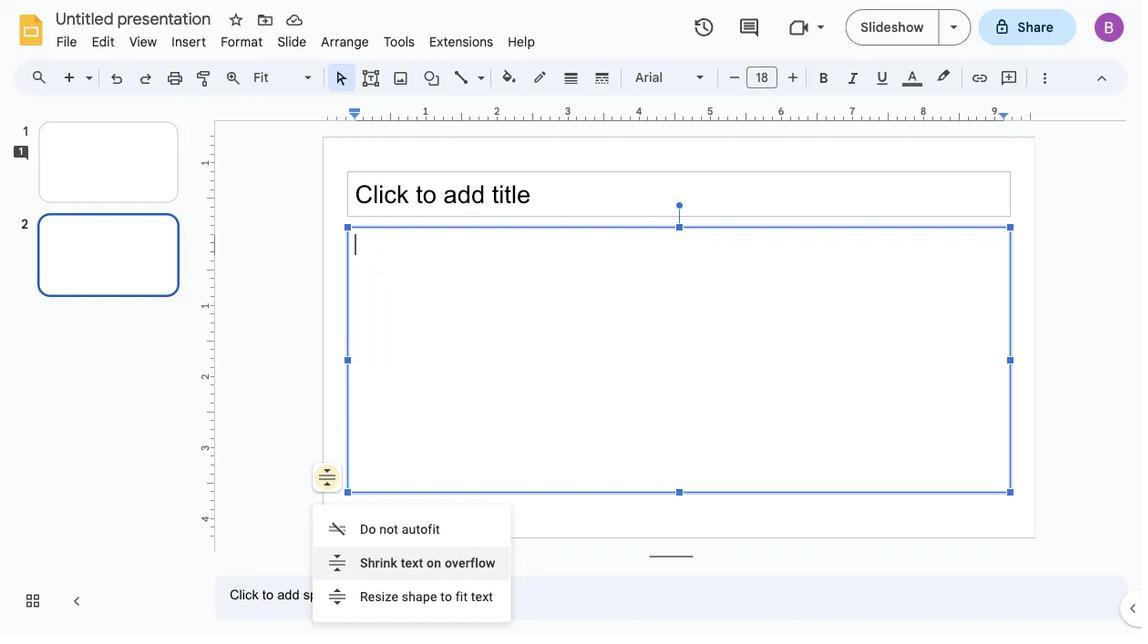 Task type: describe. For each thing, give the bounding box(es) containing it.
Rename text field
[[49, 7, 222, 29]]

format
[[221, 34, 263, 50]]

on
[[427, 556, 441, 571]]

edit menu item
[[84, 31, 122, 52]]

insert menu item
[[164, 31, 213, 52]]

navigation inside application
[[0, 103, 201, 634]]

highlight color image
[[933, 65, 954, 87]]

not
[[379, 522, 398, 537]]

edit
[[92, 34, 115, 50]]

0 horizontal spatial text
[[401, 556, 423, 571]]

shape image
[[422, 65, 443, 90]]

border color: transparent image
[[530, 65, 551, 88]]

Zoom text field
[[251, 65, 302, 90]]

arrange menu item
[[314, 31, 376, 52]]

share button
[[979, 9, 1077, 46]]

left margin image
[[325, 107, 360, 120]]

1 vertical spatial text
[[471, 589, 493, 604]]

Menus field
[[23, 65, 63, 90]]

slide
[[277, 34, 307, 50]]

Zoom field
[[248, 65, 320, 91]]

view menu item
[[122, 31, 164, 52]]

Star checkbox
[[223, 7, 249, 33]]

Font size text field
[[747, 67, 777, 88]]

right margin image
[[999, 107, 1035, 120]]

insert
[[172, 34, 206, 50]]

arrange
[[321, 34, 369, 50]]

menu bar inside menu bar banner
[[49, 24, 542, 54]]

shape
[[402, 589, 437, 604]]

autofit
[[402, 522, 440, 537]]

new slide with layout image
[[81, 66, 93, 72]]

shrink
[[360, 556, 397, 571]]

shrink text on overflow
[[360, 556, 496, 571]]



Task type: locate. For each thing, give the bounding box(es) containing it.
resize shape to fit text
[[360, 589, 493, 604]]

fit
[[456, 589, 468, 604]]

font list. arial selected. option
[[635, 65, 686, 90]]

help
[[508, 34, 535, 50]]

tools menu item
[[376, 31, 422, 52]]

1 horizontal spatial text
[[471, 589, 493, 604]]

slideshow button
[[845, 9, 939, 46]]

text right fit
[[471, 589, 493, 604]]

text
[[401, 556, 423, 571], [471, 589, 493, 604]]

presentation options image
[[950, 26, 958, 29]]

extensions
[[429, 34, 493, 50]]

text left on
[[401, 556, 423, 571]]

application
[[0, 0, 1142, 634]]

list box
[[313, 505, 511, 623]]

slideshow
[[861, 19, 924, 35]]

border weight option
[[561, 65, 582, 90]]

application containing slideshow
[[0, 0, 1142, 634]]

menu bar banner
[[0, 0, 1142, 634]]

view
[[129, 34, 157, 50]]

menu bar containing file
[[49, 24, 542, 54]]

navigation
[[0, 103, 201, 634]]

extensions menu item
[[422, 31, 501, 52]]

insert image image
[[391, 65, 412, 90]]

fill color: transparent image
[[499, 65, 520, 88]]

share
[[1018, 19, 1054, 35]]

0 vertical spatial text
[[401, 556, 423, 571]]

file
[[57, 34, 77, 50]]

do not autofit
[[360, 522, 440, 537]]

option
[[313, 463, 342, 492]]

Font size field
[[747, 67, 785, 93]]

format menu item
[[213, 31, 270, 52]]

arial
[[635, 69, 663, 85]]

list box containing do not autofit
[[313, 505, 511, 623]]

slide menu item
[[270, 31, 314, 52]]

tools
[[384, 34, 415, 50]]

text color image
[[902, 65, 923, 87]]

help menu item
[[501, 31, 542, 52]]

do
[[360, 522, 376, 537]]

main toolbar
[[54, 64, 1059, 93]]

overflow
[[445, 556, 496, 571]]

border dash option
[[592, 65, 613, 90]]

file menu item
[[49, 31, 84, 52]]

menu bar
[[49, 24, 542, 54]]

to
[[441, 589, 452, 604]]

resize
[[360, 589, 398, 604]]



Task type: vqa. For each thing, say whether or not it's contained in the screenshot.
image m "element"
no



